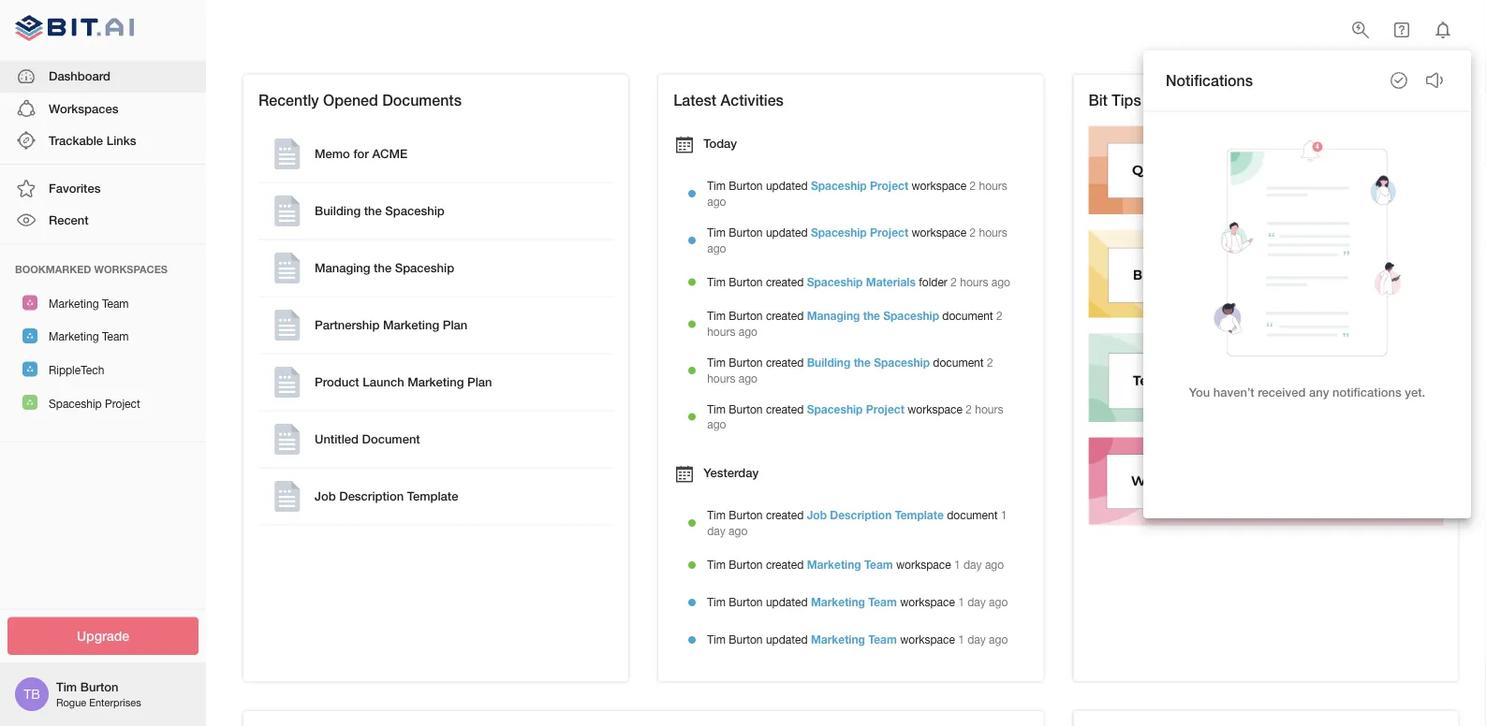 Task type: describe. For each thing, give the bounding box(es) containing it.
favorites
[[49, 181, 101, 195]]

0 vertical spatial description
[[339, 489, 404, 504]]

0 horizontal spatial managing
[[315, 261, 370, 275]]

tim burton created building the spaceship document
[[707, 356, 984, 369]]

project for bottom spaceship project link
[[866, 403, 905, 416]]

1 marketing team button from the top
[[0, 286, 206, 320]]

managing the spaceship
[[315, 261, 454, 275]]

recent
[[49, 213, 89, 227]]

the down tim burton created managing the spaceship document
[[854, 356, 871, 369]]

tim burton created marketing team workspace 1 day ago
[[707, 559, 1004, 572]]

memo for acme
[[315, 146, 408, 161]]

created for spaceship project
[[766, 403, 804, 416]]

burton inside tim burton rogue enterprises
[[80, 680, 118, 695]]

recently
[[259, 91, 319, 109]]

project for topmost spaceship project link
[[870, 179, 909, 192]]

3 updated from the top
[[766, 596, 808, 609]]

2 updated from the top
[[766, 226, 808, 239]]

1 vertical spatial spaceship project link
[[811, 226, 909, 239]]

0 horizontal spatial building
[[315, 204, 361, 218]]

bookmarked
[[15, 263, 91, 275]]

enterprises
[[89, 697, 141, 709]]

tim burton updated spaceship project workspace for topmost spaceship project link
[[707, 179, 967, 192]]

document for tim burton created job description template document
[[947, 509, 998, 522]]

spaceship project button
[[0, 386, 206, 420]]

for
[[354, 146, 369, 161]]

building the spaceship link for recently opened documents
[[262, 187, 610, 235]]

ago inside 1 day ago
[[729, 525, 748, 538]]

document
[[362, 432, 420, 447]]

documents
[[382, 91, 462, 109]]

materials
[[866, 276, 916, 289]]

0 vertical spatial spaceship project link
[[811, 179, 909, 192]]

marketing inside product launch marketing plan link
[[408, 375, 464, 389]]

bit tips & updates
[[1089, 91, 1218, 109]]

2 for the middle spaceship project link
[[970, 226, 976, 239]]

acme
[[372, 146, 408, 161]]

yesterday
[[704, 466, 759, 480]]

memo for acme link
[[262, 130, 610, 178]]

links
[[106, 133, 136, 148]]

2 tim burton updated marketing team workspace 1 day ago from the top
[[707, 634, 1008, 647]]

marketing inside partnership marketing plan link
[[383, 318, 439, 332]]

4 2 hours ago from the top
[[707, 356, 993, 385]]

created for marketing team
[[766, 559, 804, 572]]

spaceship inside button
[[49, 397, 102, 410]]

hours for topmost spaceship project link
[[979, 179, 1008, 192]]

upgrade
[[77, 629, 129, 644]]

2 marketing team from the top
[[49, 330, 129, 343]]

tim burton created managing the spaceship document
[[707, 310, 993, 323]]

0 horizontal spatial template
[[407, 489, 458, 504]]

2 for topmost spaceship project link
[[970, 179, 976, 192]]

folder
[[919, 276, 948, 289]]

2 hours ago for topmost spaceship project link
[[707, 179, 1008, 208]]

2 for bottom spaceship project link
[[966, 403, 972, 416]]

memo
[[315, 146, 350, 161]]

received
[[1258, 385, 1306, 399]]

1 updated from the top
[[766, 179, 808, 192]]

0 vertical spatial marketing team link
[[807, 559, 893, 572]]

dashboard button
[[0, 61, 206, 93]]

0 vertical spatial job
[[315, 489, 336, 504]]

rippletech
[[49, 364, 104, 377]]

latest
[[674, 91, 717, 109]]

product launch marketing plan
[[315, 375, 492, 389]]

spaceship materials link
[[807, 276, 916, 289]]

1 day ago
[[707, 509, 1007, 538]]

trackable links
[[49, 133, 136, 148]]

updates
[[1160, 91, 1218, 109]]

activities
[[721, 91, 784, 109]]

1 horizontal spatial managing
[[807, 310, 860, 323]]

document for tim burton created managing the spaceship document
[[943, 310, 993, 323]]

tips
[[1112, 91, 1141, 109]]

trackable links button
[[0, 125, 206, 157]]

1 marketing team from the top
[[49, 297, 129, 310]]

hours for the rightmost managing the spaceship link
[[707, 325, 736, 338]]

today
[[704, 136, 737, 151]]

the down the building the spaceship
[[374, 261, 392, 275]]

launch
[[363, 375, 404, 389]]

you haven't received any notifications yet.
[[1189, 385, 1426, 399]]

you
[[1189, 385, 1210, 399]]

&
[[1146, 91, 1155, 109]]

product
[[315, 375, 359, 389]]

2 marketing team button from the top
[[0, 320, 206, 353]]



Task type: vqa. For each thing, say whether or not it's contained in the screenshot.


Task type: locate. For each thing, give the bounding box(es) containing it.
partnership
[[315, 318, 380, 332]]

1 vertical spatial marketing team
[[49, 330, 129, 343]]

0 vertical spatial marketing team
[[49, 297, 129, 310]]

0 vertical spatial managing the spaceship link
[[262, 244, 610, 293]]

job
[[315, 489, 336, 504], [807, 509, 827, 522]]

building the spaceship link down tim burton created managing the spaceship document
[[807, 356, 930, 369]]

1 vertical spatial document
[[933, 356, 984, 369]]

spaceship project link
[[811, 179, 909, 192], [811, 226, 909, 239], [807, 403, 905, 416]]

0 horizontal spatial job description template link
[[262, 472, 610, 521]]

managing the spaceship link
[[262, 244, 610, 293], [807, 310, 939, 323]]

2 for the rightmost managing the spaceship link
[[997, 310, 1003, 323]]

project inside button
[[105, 397, 140, 410]]

the
[[364, 204, 382, 218], [374, 261, 392, 275], [863, 310, 880, 323], [854, 356, 871, 369]]

untitled document
[[315, 432, 420, 447]]

building the spaceship link for tim burton
[[807, 356, 930, 369]]

managing the spaceship link up partnership marketing plan link
[[262, 244, 610, 293]]

tim burton updated spaceship project workspace for the middle spaceship project link
[[707, 226, 967, 239]]

untitled document link
[[262, 415, 610, 464]]

1 vertical spatial job
[[807, 509, 827, 522]]

spaceship project
[[49, 397, 140, 410]]

2 hours ago for bottom spaceship project link
[[707, 403, 1004, 431]]

1 inside 1 day ago
[[1001, 509, 1007, 522]]

0 vertical spatial tim burton updated marketing team workspace 1 day ago
[[707, 596, 1008, 609]]

job description template
[[315, 489, 458, 504]]

document for tim burton created building the spaceship document
[[933, 356, 984, 369]]

1 vertical spatial tim burton updated marketing team workspace 1 day ago
[[707, 634, 1008, 647]]

2 vertical spatial spaceship project link
[[807, 403, 905, 416]]

marketing team button down bookmarked workspaces
[[0, 286, 206, 320]]

0 horizontal spatial managing the spaceship link
[[262, 244, 610, 293]]

1 vertical spatial template
[[895, 509, 944, 522]]

5 created from the top
[[766, 509, 804, 522]]

workspaces button
[[0, 93, 206, 125]]

building the spaceship
[[315, 204, 445, 218]]

product launch marketing plan link
[[262, 358, 610, 407]]

marketing
[[49, 297, 99, 310], [383, 318, 439, 332], [49, 330, 99, 343], [408, 375, 464, 389], [807, 559, 861, 572], [811, 596, 865, 609], [811, 634, 865, 647]]

2 tim burton updated spaceship project workspace from the top
[[707, 226, 967, 239]]

managing down tim burton created spaceship materials folder 2 hours ago
[[807, 310, 860, 323]]

1 tim burton updated marketing team workspace 1 day ago from the top
[[707, 596, 1008, 609]]

0 vertical spatial managing
[[315, 261, 370, 275]]

tim burton rogue enterprises
[[56, 680, 141, 709]]

created up tim burton created marketing team workspace 1 day ago
[[766, 509, 804, 522]]

recently opened documents
[[259, 91, 462, 109]]

created up tim burton created managing the spaceship document
[[766, 276, 804, 289]]

marketing team button up rippletech
[[0, 320, 206, 353]]

plan inside product launch marketing plan link
[[467, 375, 492, 389]]

1 tim burton updated spaceship project workspace from the top
[[707, 179, 967, 192]]

any
[[1309, 385, 1329, 399]]

plan down partnership marketing plan link
[[467, 375, 492, 389]]

created up tim burton created building the spaceship document
[[766, 310, 804, 323]]

plan up product launch marketing plan link
[[443, 318, 468, 332]]

0 horizontal spatial building the spaceship link
[[262, 187, 610, 235]]

created
[[766, 276, 804, 289], [766, 310, 804, 323], [766, 356, 804, 369], [766, 403, 804, 416], [766, 509, 804, 522], [766, 559, 804, 572]]

building the spaceship link down memo for acme link
[[262, 187, 610, 235]]

tim burton updated spaceship project workspace
[[707, 179, 967, 192], [707, 226, 967, 239]]

1 vertical spatial tim burton updated spaceship project workspace
[[707, 226, 967, 239]]

rippletech button
[[0, 353, 206, 386]]

upgrade button
[[7, 618, 199, 656]]

marketing team
[[49, 297, 129, 310], [49, 330, 129, 343]]

0 vertical spatial tim burton updated spaceship project workspace
[[707, 179, 967, 192]]

description up tim burton created marketing team workspace 1 day ago
[[830, 509, 892, 522]]

created for job description template
[[766, 509, 804, 522]]

2 created from the top
[[766, 310, 804, 323]]

workspaces
[[49, 101, 118, 115]]

untitled
[[315, 432, 359, 447]]

rogue
[[56, 697, 86, 709]]

description down untitled document
[[339, 489, 404, 504]]

4 created from the top
[[766, 403, 804, 416]]

workspaces
[[94, 263, 168, 275]]

marketing team button
[[0, 286, 206, 320], [0, 320, 206, 353]]

dashboard
[[49, 69, 111, 83]]

day
[[707, 525, 726, 538], [964, 559, 982, 572], [968, 596, 986, 609], [968, 634, 986, 647]]

1 horizontal spatial managing the spaceship link
[[807, 310, 939, 323]]

job description template link up tim burton created marketing team workspace 1 day ago
[[807, 509, 944, 522]]

2 2 hours ago from the top
[[707, 226, 1008, 255]]

managing the spaceship link down "spaceship materials" link
[[807, 310, 939, 323]]

template
[[407, 489, 458, 504], [895, 509, 944, 522]]

hours for bottom spaceship project link
[[975, 403, 1004, 416]]

created for spaceship materials
[[766, 276, 804, 289]]

1 horizontal spatial job description template link
[[807, 509, 944, 522]]

created for building the spaceship
[[766, 356, 804, 369]]

5 2 hours ago from the top
[[707, 403, 1004, 431]]

bookmarked workspaces
[[15, 263, 168, 275]]

day inside 1 day ago
[[707, 525, 726, 538]]

hours
[[979, 179, 1008, 192], [979, 226, 1008, 239], [960, 276, 989, 289], [707, 325, 736, 338], [707, 372, 736, 385], [975, 403, 1004, 416]]

created up tim burton created spaceship project workspace
[[766, 356, 804, 369]]

building the spaceship link
[[262, 187, 610, 235], [807, 356, 930, 369]]

building
[[315, 204, 361, 218], [807, 356, 851, 369]]

1 vertical spatial managing
[[807, 310, 860, 323]]

3 2 hours ago from the top
[[707, 310, 1003, 338]]

2 vertical spatial document
[[947, 509, 998, 522]]

trackable
[[49, 133, 103, 148]]

marketing team up rippletech
[[49, 330, 129, 343]]

2 hours ago for the middle spaceship project link
[[707, 226, 1008, 255]]

1 vertical spatial description
[[830, 509, 892, 522]]

recent button
[[0, 205, 206, 237]]

0 vertical spatial template
[[407, 489, 458, 504]]

0 horizontal spatial description
[[339, 489, 404, 504]]

project for the middle spaceship project link
[[870, 226, 909, 239]]

1 vertical spatial marketing team link
[[811, 596, 897, 609]]

tim inside tim burton rogue enterprises
[[56, 680, 77, 695]]

spaceship
[[811, 179, 867, 192], [385, 204, 445, 218], [811, 226, 867, 239], [395, 261, 454, 275], [807, 276, 863, 289], [883, 310, 939, 323], [874, 356, 930, 369], [49, 397, 102, 410], [807, 403, 863, 416]]

1 vertical spatial managing the spaceship link
[[807, 310, 939, 323]]

bit
[[1089, 91, 1108, 109]]

description
[[339, 489, 404, 504], [830, 509, 892, 522]]

building up tim burton created spaceship project workspace
[[807, 356, 851, 369]]

tim burton created job description template document
[[707, 509, 998, 522]]

tim burton created spaceship project workspace
[[707, 403, 963, 416]]

created down tim burton created building the spaceship document
[[766, 403, 804, 416]]

1
[[1001, 509, 1007, 522], [954, 559, 961, 572], [958, 596, 965, 609], [958, 634, 965, 647]]

2
[[970, 179, 976, 192], [970, 226, 976, 239], [951, 276, 957, 289], [997, 310, 1003, 323], [987, 356, 993, 369], [966, 403, 972, 416]]

2 hours ago
[[707, 179, 1008, 208], [707, 226, 1008, 255], [707, 310, 1003, 338], [707, 356, 993, 385], [707, 403, 1004, 431]]

workspace
[[912, 179, 967, 192], [912, 226, 967, 239], [908, 403, 963, 416], [896, 559, 951, 572], [900, 596, 955, 609], [900, 634, 955, 647]]

1 horizontal spatial description
[[830, 509, 892, 522]]

job up tim burton created marketing team workspace 1 day ago
[[807, 509, 827, 522]]

2 for building the spaceship link associated with tim burton
[[987, 356, 993, 369]]

job description template link
[[262, 472, 610, 521], [807, 509, 944, 522]]

marketing team link
[[807, 559, 893, 572], [811, 596, 897, 609], [811, 634, 897, 647]]

job down untitled
[[315, 489, 336, 504]]

1 created from the top
[[766, 276, 804, 289]]

1 vertical spatial building the spaceship link
[[807, 356, 930, 369]]

hours for building the spaceship link associated with tim burton
[[707, 372, 736, 385]]

0 vertical spatial building
[[315, 204, 361, 218]]

1 horizontal spatial building the spaceship link
[[807, 356, 930, 369]]

0 vertical spatial plan
[[443, 318, 468, 332]]

1 2 hours ago from the top
[[707, 179, 1008, 208]]

ago
[[707, 195, 726, 208], [707, 241, 726, 255], [992, 276, 1011, 289], [739, 325, 758, 338], [739, 372, 758, 385], [707, 418, 726, 431], [729, 525, 748, 538], [985, 559, 1004, 572], [989, 596, 1008, 609], [989, 634, 1008, 647]]

3 created from the top
[[766, 356, 804, 369]]

project
[[870, 179, 909, 192], [870, 226, 909, 239], [105, 397, 140, 410], [866, 403, 905, 416]]

1 horizontal spatial building
[[807, 356, 851, 369]]

1 horizontal spatial job
[[807, 509, 827, 522]]

tim burton created spaceship materials folder 2 hours ago
[[707, 276, 1011, 289]]

burton
[[729, 179, 763, 192], [729, 226, 763, 239], [729, 276, 763, 289], [729, 310, 763, 323], [729, 356, 763, 369], [729, 403, 763, 416], [729, 509, 763, 522], [729, 559, 763, 572], [729, 596, 763, 609], [729, 634, 763, 647], [80, 680, 118, 695]]

template up tim burton created marketing team workspace 1 day ago
[[895, 509, 944, 522]]

team
[[102, 297, 129, 310], [102, 330, 129, 343], [865, 559, 893, 572], [868, 596, 897, 609], [868, 634, 897, 647]]

the up 'managing the spaceship'
[[364, 204, 382, 218]]

template down untitled document link
[[407, 489, 458, 504]]

plan inside partnership marketing plan link
[[443, 318, 468, 332]]

updated
[[766, 179, 808, 192], [766, 226, 808, 239], [766, 596, 808, 609], [766, 634, 808, 647]]

1 horizontal spatial template
[[895, 509, 944, 522]]

tim burton updated marketing team workspace 1 day ago
[[707, 596, 1008, 609], [707, 634, 1008, 647]]

yet.
[[1405, 385, 1426, 399]]

marketing team down bookmarked workspaces
[[49, 297, 129, 310]]

tb
[[24, 687, 40, 702]]

haven't
[[1214, 385, 1255, 399]]

0 vertical spatial document
[[943, 310, 993, 323]]

4 updated from the top
[[766, 634, 808, 647]]

0 horizontal spatial job
[[315, 489, 336, 504]]

0 vertical spatial building the spaceship link
[[262, 187, 610, 235]]

notifications
[[1166, 71, 1253, 89]]

managing up partnership in the left top of the page
[[315, 261, 370, 275]]

1 vertical spatial plan
[[467, 375, 492, 389]]

plan
[[443, 318, 468, 332], [467, 375, 492, 389]]

job description template link down untitled document link
[[262, 472, 610, 521]]

the down "spaceship materials" link
[[863, 310, 880, 323]]

favorites button
[[0, 173, 206, 205]]

notifications
[[1333, 385, 1402, 399]]

1 vertical spatial building
[[807, 356, 851, 369]]

created down 1 day ago
[[766, 559, 804, 572]]

2 vertical spatial marketing team link
[[811, 634, 897, 647]]

6 created from the top
[[766, 559, 804, 572]]

partnership marketing plan link
[[262, 301, 610, 350]]

opened
[[323, 91, 378, 109]]

building down memo
[[315, 204, 361, 218]]

latest activities
[[674, 91, 784, 109]]

partnership marketing plan
[[315, 318, 468, 332]]

created for managing the spaceship
[[766, 310, 804, 323]]

hours for the middle spaceship project link
[[979, 226, 1008, 239]]



